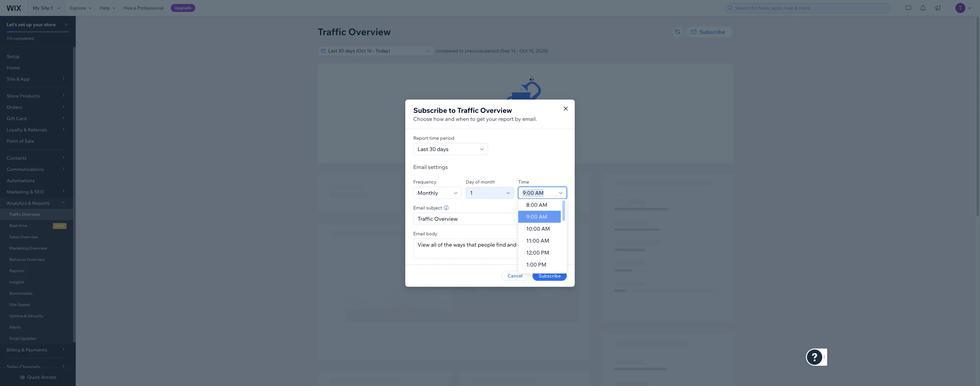 Task type: describe. For each thing, give the bounding box(es) containing it.
professional
[[137, 5, 164, 11]]

0 vertical spatial period
[[484, 48, 499, 54]]

10:00 am
[[526, 226, 550, 232]]

alerts
[[9, 325, 21, 330]]

settings
[[428, 164, 448, 170]]

analytics
[[7, 200, 27, 206]]

alerts link
[[0, 322, 73, 333]]

12:00 pm
[[526, 250, 549, 256]]

uptime & security link
[[0, 311, 73, 322]]

15,
[[529, 48, 535, 54]]

email settings
[[413, 164, 448, 170]]

up
[[26, 22, 32, 28]]

point
[[7, 138, 18, 144]]

and
[[445, 115, 454, 122]]

1 horizontal spatial subscribe
[[539, 273, 561, 279]]

of for sale
[[19, 138, 24, 144]]

list box containing 8:00 am
[[518, 199, 567, 283]]

body
[[426, 231, 437, 237]]

cancel
[[508, 273, 523, 279]]

10:00
[[526, 226, 540, 232]]

reports inside popup button
[[32, 200, 50, 206]]

site speed
[[9, 302, 30, 307]]

to for subscribe
[[449, 106, 456, 114]]

your inside 'not enough traffic you'll get an overview once your site has more traffic.'
[[527, 124, 536, 129]]

uptime
[[9, 314, 23, 319]]

help
[[100, 5, 110, 11]]

has
[[544, 124, 551, 129]]

1 horizontal spatial traffic overview
[[318, 26, 391, 38]]

explore
[[70, 5, 86, 11]]

1:00
[[526, 261, 537, 268]]

automations
[[7, 178, 35, 184]]

traffic overview inside traffic overview link
[[9, 212, 40, 217]]

uptime & security
[[9, 314, 43, 319]]

by
[[515, 115, 521, 122]]

point of sale
[[7, 138, 34, 144]]

real-time
[[9, 223, 27, 228]]

setup
[[7, 53, 20, 59]]

2:00 pm
[[526, 273, 547, 280]]

site inside sidebar element
[[9, 302, 17, 307]]

how
[[434, 115, 444, 122]]

1 vertical spatial reports
[[9, 268, 24, 273]]

pm for 1:00 pm
[[538, 261, 546, 268]]

insights
[[9, 280, 24, 285]]

reports link
[[0, 265, 73, 277]]

sale
[[25, 138, 34, 144]]

email for email settings
[[413, 164, 427, 170]]

upgrade
[[175, 5, 191, 10]]

& for uptime
[[24, 314, 27, 319]]

am for 8:00 am
[[539, 202, 547, 208]]

pm for 12:00 pm
[[541, 250, 549, 256]]

2023)
[[536, 48, 548, 54]]

get inside subscribe to traffic overview choose how and when to get your report by email.
[[477, 115, 485, 122]]

point of sale link
[[0, 136, 73, 147]]

0 horizontal spatial period
[[440, 135, 454, 141]]

Day of month field
[[468, 187, 505, 199]]

compared to previous period (sep 16 - oct 15, 2023)
[[436, 48, 548, 54]]

1 horizontal spatial site
[[41, 5, 49, 11]]

1
[[51, 5, 53, 11]]

home
[[7, 65, 20, 71]]

am for 10:00 am
[[542, 226, 550, 232]]

security
[[28, 314, 43, 319]]

email for email updates
[[9, 336, 20, 341]]

once
[[517, 124, 527, 129]]

my
[[33, 5, 40, 11]]

get inside 'not enough traffic you'll get an overview once your site has more traffic.'
[[487, 124, 494, 129]]

benchmarks
[[9, 291, 33, 296]]

oct
[[520, 48, 528, 54]]

your inside subscribe to traffic overview choose how and when to get your report by email.
[[486, 115, 497, 122]]

sidebar element
[[0, 16, 76, 386]]

1 vertical spatial subscribe button
[[533, 271, 567, 281]]

enough
[[514, 116, 531, 122]]

8:00 am
[[526, 202, 547, 208]]

sales overview
[[9, 235, 38, 240]]

behavior
[[9, 257, 26, 262]]

time for report
[[429, 135, 439, 141]]

subscribe to traffic overview choose how and when to get your report by email.
[[413, 106, 537, 122]]

month
[[481, 179, 495, 185]]

1/6
[[7, 36, 13, 41]]

behavior overview link
[[0, 254, 73, 265]]

2 vertical spatial to
[[470, 115, 475, 122]]

1/6 completed
[[7, 36, 34, 41]]

updates
[[20, 336, 36, 341]]

Search for tools, apps, help & more... field
[[733, 3, 889, 13]]

help button
[[96, 0, 120, 16]]

email.
[[522, 115, 537, 122]]

traffic overview link
[[0, 209, 73, 220]]

when
[[456, 115, 469, 122]]

quick
[[27, 374, 40, 380]]

cancel button
[[502, 271, 529, 281]]

9:00 am
[[526, 214, 547, 220]]

an
[[494, 124, 499, 129]]

benchmarks link
[[0, 288, 73, 299]]



Task type: vqa. For each thing, say whether or not it's contained in the screenshot.
checkbox
no



Task type: locate. For each thing, give the bounding box(es) containing it.
more
[[552, 124, 561, 129]]

email
[[413, 164, 427, 170], [413, 205, 425, 211], [413, 231, 425, 237], [9, 336, 20, 341]]

overview for marketing overview link
[[29, 246, 47, 251]]

report
[[498, 115, 514, 122]]

1 vertical spatial of
[[475, 179, 480, 185]]

0 vertical spatial time
[[429, 135, 439, 141]]

analytics & reports button
[[0, 198, 73, 209]]

2 horizontal spatial to
[[470, 115, 475, 122]]

16
[[511, 48, 516, 54]]

traffic overview
[[318, 26, 391, 38], [9, 212, 40, 217]]

email down alerts
[[9, 336, 20, 341]]

email for email body
[[413, 231, 425, 237]]

your down email.
[[527, 124, 536, 129]]

-
[[517, 48, 519, 54]]

your inside sidebar element
[[33, 22, 43, 28]]

hire a professional
[[124, 5, 164, 11]]

Frequency field
[[416, 187, 452, 199]]

site left 1
[[41, 5, 49, 11]]

pm right 12:00
[[541, 250, 549, 256]]

Report time period field
[[416, 143, 478, 155]]

am right 9:00
[[539, 214, 547, 220]]

list box
[[518, 199, 567, 283]]

0 horizontal spatial to
[[449, 106, 456, 114]]

1 vertical spatial pm
[[538, 261, 546, 268]]

& inside popup button
[[28, 200, 31, 206]]

page skeleton image
[[318, 173, 733, 386]]

(sep
[[500, 48, 510, 54]]

pm right "1:00"
[[538, 261, 546, 268]]

analytics & reports
[[7, 200, 50, 206]]

report time period
[[413, 135, 454, 141]]

of for month
[[475, 179, 480, 185]]

not
[[505, 116, 513, 122]]

1 horizontal spatial subscribe button
[[686, 26, 733, 38]]

get up "you'll"
[[477, 115, 485, 122]]

subscribe
[[700, 29, 725, 35], [413, 106, 447, 114], [539, 273, 561, 279]]

sales
[[9, 235, 19, 240]]

let's
[[7, 22, 17, 28]]

1 vertical spatial site
[[9, 302, 17, 307]]

1 vertical spatial &
[[24, 314, 27, 319]]

11:00
[[526, 238, 539, 244]]

traffic inside subscribe to traffic overview choose how and when to get your report by email.
[[457, 106, 479, 114]]

setup link
[[0, 51, 73, 62]]

site left speed on the bottom of page
[[9, 302, 17, 307]]

1 vertical spatial get
[[487, 124, 494, 129]]

period left (sep
[[484, 48, 499, 54]]

2 horizontal spatial subscribe
[[700, 29, 725, 35]]

reports
[[32, 200, 50, 206], [9, 268, 24, 273]]

reports up insights
[[9, 268, 24, 273]]

0 vertical spatial to
[[459, 48, 464, 54]]

your up an
[[486, 115, 497, 122]]

0 vertical spatial reports
[[32, 200, 50, 206]]

1:00 pm
[[526, 261, 546, 268]]

&
[[28, 200, 31, 206], [24, 314, 27, 319]]

0 horizontal spatial subscribe button
[[533, 271, 567, 281]]

subscribe inside subscribe to traffic overview choose how and when to get your report by email.
[[413, 106, 447, 114]]

Email body text field
[[414, 239, 566, 258]]

1 vertical spatial time
[[19, 223, 27, 228]]

day of month
[[466, 179, 495, 185]]

email updates link
[[0, 333, 73, 345]]

11:00 am
[[526, 238, 549, 244]]

site
[[537, 124, 543, 129]]

0 horizontal spatial &
[[24, 314, 27, 319]]

1 horizontal spatial time
[[429, 135, 439, 141]]

overview
[[348, 26, 391, 38], [480, 106, 512, 114], [22, 212, 40, 217], [20, 235, 38, 240], [29, 246, 47, 251], [27, 257, 45, 262]]

compared
[[436, 48, 458, 54]]

time
[[518, 179, 529, 185]]

frequency
[[413, 179, 436, 185]]

overview for traffic overview link
[[22, 212, 40, 217]]

time right report
[[429, 135, 439, 141]]

am for 11:00 am
[[541, 238, 549, 244]]

automations link
[[0, 175, 73, 186]]

choose
[[413, 115, 432, 122]]

0 vertical spatial site
[[41, 5, 49, 11]]

completed
[[14, 36, 34, 41]]

traffic
[[318, 26, 346, 38], [457, 106, 479, 114], [9, 212, 21, 217]]

time up sales overview
[[19, 223, 27, 228]]

1 vertical spatial period
[[440, 135, 454, 141]]

2 vertical spatial subscribe
[[539, 273, 561, 279]]

email left 'body'
[[413, 231, 425, 237]]

set
[[18, 22, 25, 28]]

you'll
[[477, 124, 486, 129]]

9:00 am option
[[518, 211, 561, 223]]

12:00
[[526, 250, 540, 256]]

0 vertical spatial traffic overview
[[318, 26, 391, 38]]

0 vertical spatial your
[[33, 22, 43, 28]]

am right the 10:00
[[542, 226, 550, 232]]

1 vertical spatial subscribe
[[413, 106, 447, 114]]

hire a professional link
[[120, 0, 168, 16]]

to left previous
[[459, 48, 464, 54]]

reports up traffic overview link
[[32, 200, 50, 206]]

pm for 2:00 pm
[[538, 273, 547, 280]]

hire
[[124, 5, 133, 11]]

1 horizontal spatial get
[[487, 124, 494, 129]]

quick access button
[[19, 374, 56, 380]]

Email subject field
[[416, 213, 564, 224]]

report
[[413, 135, 428, 141]]

None field
[[326, 46, 424, 55]]

2 vertical spatial your
[[527, 124, 536, 129]]

0 vertical spatial of
[[19, 138, 24, 144]]

1 horizontal spatial &
[[28, 200, 31, 206]]

new
[[55, 224, 64, 228]]

my site 1
[[33, 5, 53, 11]]

of right day on the left top
[[475, 179, 480, 185]]

am inside 9:00 am option
[[539, 214, 547, 220]]

site speed link
[[0, 299, 73, 311]]

get left an
[[487, 124, 494, 129]]

traffic inside sidebar element
[[9, 212, 21, 217]]

get
[[477, 115, 485, 122], [487, 124, 494, 129]]

a
[[134, 5, 136, 11]]

access
[[41, 374, 56, 380]]

2:00
[[526, 273, 537, 280]]

0 vertical spatial traffic
[[318, 26, 346, 38]]

am for 9:00 am
[[539, 214, 547, 220]]

1 vertical spatial your
[[486, 115, 497, 122]]

to up and
[[449, 106, 456, 114]]

0 horizontal spatial subscribe
[[413, 106, 447, 114]]

day
[[466, 179, 474, 185]]

subject
[[426, 205, 442, 211]]

1 horizontal spatial period
[[484, 48, 499, 54]]

am right 11:00 at the right bottom
[[541, 238, 549, 244]]

home link
[[0, 62, 73, 73]]

email left subject
[[413, 205, 425, 211]]

site
[[41, 5, 49, 11], [9, 302, 17, 307]]

marketing overview link
[[0, 243, 73, 254]]

2 vertical spatial traffic
[[9, 212, 21, 217]]

sales overview link
[[0, 232, 73, 243]]

of
[[19, 138, 24, 144], [475, 179, 480, 185]]

overview for sales overview link on the left bottom
[[20, 235, 38, 240]]

0 horizontal spatial your
[[33, 22, 43, 28]]

0 horizontal spatial get
[[477, 115, 485, 122]]

pm right 2:00 at bottom
[[538, 273, 547, 280]]

9:00
[[526, 214, 538, 220]]

0 horizontal spatial reports
[[9, 268, 24, 273]]

email updates
[[9, 336, 36, 341]]

0 horizontal spatial site
[[9, 302, 17, 307]]

time for real-
[[19, 223, 27, 228]]

am right 8:00
[[539, 202, 547, 208]]

to for compared
[[459, 48, 464, 54]]

1 vertical spatial to
[[449, 106, 456, 114]]

behavior overview
[[9, 257, 45, 262]]

0 vertical spatial subscribe
[[700, 29, 725, 35]]

previous
[[465, 48, 483, 54]]

& right analytics
[[28, 200, 31, 206]]

1 horizontal spatial traffic
[[318, 26, 346, 38]]

1 vertical spatial traffic
[[457, 106, 479, 114]]

1 horizontal spatial to
[[459, 48, 464, 54]]

pm
[[541, 250, 549, 256], [538, 261, 546, 268], [538, 273, 547, 280]]

email for email subject
[[413, 205, 425, 211]]

of inside "link"
[[19, 138, 24, 144]]

email inside sidebar element
[[9, 336, 20, 341]]

0 horizontal spatial of
[[19, 138, 24, 144]]

overview for the behavior overview link
[[27, 257, 45, 262]]

2 horizontal spatial traffic
[[457, 106, 479, 114]]

to
[[459, 48, 464, 54], [449, 106, 456, 114], [470, 115, 475, 122]]

0 horizontal spatial traffic
[[9, 212, 21, 217]]

real-
[[9, 223, 19, 228]]

period
[[484, 48, 499, 54], [440, 135, 454, 141]]

your
[[33, 22, 43, 28], [486, 115, 497, 122], [527, 124, 536, 129]]

0 vertical spatial &
[[28, 200, 31, 206]]

email subject
[[413, 205, 442, 211]]

email up frequency
[[413, 164, 427, 170]]

overview inside subscribe to traffic overview choose how and when to get your report by email.
[[480, 106, 512, 114]]

traffic
[[532, 116, 546, 122]]

of left 'sale'
[[19, 138, 24, 144]]

Time field
[[521, 187, 557, 199]]

marketing overview
[[9, 246, 47, 251]]

speed
[[18, 302, 30, 307]]

& for analytics
[[28, 200, 31, 206]]

0 vertical spatial subscribe button
[[686, 26, 733, 38]]

0 vertical spatial pm
[[541, 250, 549, 256]]

1 horizontal spatial reports
[[32, 200, 50, 206]]

2 horizontal spatial your
[[527, 124, 536, 129]]

0 horizontal spatial time
[[19, 223, 27, 228]]

your right up
[[33, 22, 43, 28]]

& right uptime
[[24, 314, 27, 319]]

to right 'when'
[[470, 115, 475, 122]]

time inside sidebar element
[[19, 223, 27, 228]]

email body
[[413, 231, 437, 237]]

upgrade button
[[171, 4, 195, 12]]

0 horizontal spatial traffic overview
[[9, 212, 40, 217]]

1 horizontal spatial of
[[475, 179, 480, 185]]

period up report time period field
[[440, 135, 454, 141]]

1 horizontal spatial your
[[486, 115, 497, 122]]

0 vertical spatial get
[[477, 115, 485, 122]]

time
[[429, 135, 439, 141], [19, 223, 27, 228]]

1 vertical spatial traffic overview
[[9, 212, 40, 217]]

2 vertical spatial pm
[[538, 273, 547, 280]]

let's set up your store
[[7, 22, 56, 28]]



